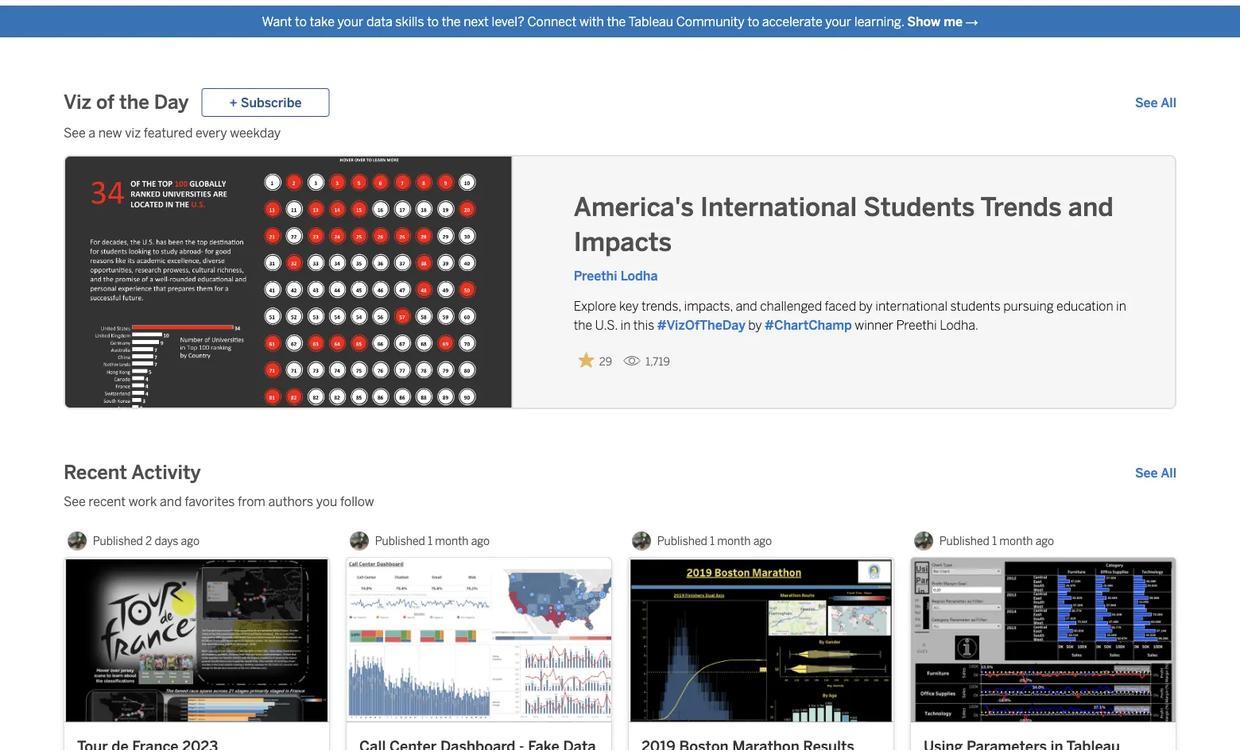 Task type: locate. For each thing, give the bounding box(es) containing it.
me
[[944, 14, 963, 29]]

the
[[442, 14, 461, 29], [607, 14, 626, 29], [119, 91, 149, 114], [574, 318, 592, 333]]

#chartchamp
[[765, 318, 852, 333]]

1 horizontal spatial your
[[825, 14, 851, 29]]

published
[[93, 535, 143, 548], [375, 535, 425, 548], [657, 535, 707, 548], [939, 535, 989, 548]]

0 vertical spatial all
[[1161, 95, 1176, 110]]

rafael guevara jr image
[[632, 532, 651, 551], [914, 532, 933, 551]]

#vizoftheday
[[657, 318, 746, 333]]

published 1 month ago for rafael guevara jr icon for published 1 month ago
[[375, 535, 490, 548]]

preethi up explore
[[574, 268, 617, 283]]

lodha
[[621, 268, 658, 283]]

1 published from the left
[[93, 535, 143, 548]]

0 horizontal spatial to
[[295, 14, 307, 29]]

0 horizontal spatial 1
[[428, 535, 432, 548]]

see recent work and favorites from authors you follow
[[64, 494, 374, 509]]

see all
[[1135, 95, 1176, 110], [1135, 465, 1176, 481]]

to left accelerate
[[747, 14, 759, 29]]

by
[[859, 298, 873, 314], [748, 318, 762, 333]]

#chartchamp link
[[765, 318, 852, 333]]

1 horizontal spatial published 1 month ago
[[657, 535, 772, 548]]

weekday
[[230, 125, 281, 140]]

0 horizontal spatial preethi
[[574, 268, 617, 283]]

1 horizontal spatial rafael guevara jr image
[[914, 532, 933, 551]]

published 1 month ago
[[375, 535, 490, 548], [657, 535, 772, 548], [939, 535, 1054, 548]]

1 horizontal spatial 1
[[710, 535, 715, 548]]

1 horizontal spatial in
[[1116, 298, 1126, 314]]

3 month from the left
[[999, 535, 1033, 548]]

see all link
[[1135, 93, 1176, 112], [1135, 463, 1176, 482]]

2 month from the left
[[717, 535, 751, 548]]

2
[[145, 535, 152, 548]]

lodha.
[[940, 318, 978, 333]]

2 horizontal spatial month
[[999, 535, 1033, 548]]

see recent work and favorites from authors you follow element
[[64, 492, 1176, 511]]

1 published 1 month ago from the left
[[375, 535, 490, 548]]

and inside 'see recent work and favorites from authors you follow' element
[[160, 494, 182, 509]]

0 vertical spatial and
[[1068, 192, 1113, 223]]

2 1 from the left
[[710, 535, 715, 548]]

see for see all viz of the day element
[[1135, 95, 1158, 110]]

1 month from the left
[[435, 535, 469, 548]]

in
[[1116, 298, 1126, 314], [620, 318, 631, 333]]

days
[[155, 535, 178, 548]]

your left the 'learning.'
[[825, 14, 851, 29]]

and inside america's international students trends and impacts
[[1068, 192, 1113, 223]]

month for second rafael guevara jr image from the right
[[717, 535, 751, 548]]

show
[[907, 14, 940, 29]]

rafael guevara jr image down follow
[[350, 532, 369, 551]]

next
[[464, 14, 489, 29]]

1 all from the top
[[1161, 95, 1176, 110]]

3 ago from the left
[[753, 535, 772, 548]]

see all viz of the day element
[[1135, 93, 1176, 112]]

1 1 from the left
[[428, 535, 432, 548]]

1 ago from the left
[[181, 535, 199, 548]]

rafael guevara jr image
[[67, 532, 86, 551], [350, 532, 369, 551]]

1 vertical spatial and
[[736, 298, 757, 314]]

0 vertical spatial preethi
[[574, 268, 617, 283]]

the left next at the top left
[[442, 14, 461, 29]]

in left this
[[620, 318, 631, 333]]

take
[[310, 14, 335, 29]]

4 published from the left
[[939, 535, 989, 548]]

all for see all recent activity element at the right of the page
[[1161, 465, 1176, 481]]

3 workbook thumbnail image from the left
[[629, 558, 893, 722]]

recent activity
[[64, 461, 201, 484]]

2 vertical spatial and
[[160, 494, 182, 509]]

3 published 1 month ago from the left
[[939, 535, 1054, 548]]

1 vertical spatial by
[[748, 318, 762, 333]]

workbook thumbnail image for published 2 days ago's rafael guevara jr icon
[[64, 558, 329, 722]]

u.s.
[[595, 318, 618, 333]]

published for rafael guevara jr icon for published 1 month ago
[[375, 535, 425, 548]]

+ subscribe
[[229, 95, 302, 110]]

workbook thumbnail image for first rafael guevara jr image from right
[[911, 558, 1176, 722]]

want
[[262, 14, 292, 29]]

see
[[1135, 95, 1158, 110], [64, 125, 86, 140], [1135, 465, 1158, 481], [64, 494, 86, 509]]

0 vertical spatial by
[[859, 298, 873, 314]]

0 horizontal spatial and
[[160, 494, 182, 509]]

in right education
[[1116, 298, 1126, 314]]

and inside explore key trends, impacts, and challenged faced by international students pursuing education in the u.s. in this #vizoftheday by #chartchamp winner preethi lodha.
[[736, 298, 757, 314]]

viz of the day
[[64, 91, 189, 114]]

new
[[98, 125, 122, 140]]

the right of
[[119, 91, 149, 114]]

this
[[633, 318, 654, 333]]

0 horizontal spatial published 1 month ago
[[375, 535, 490, 548]]

1 for rafael guevara jr icon for published 1 month ago
[[428, 535, 432, 548]]

recent activity heading
[[64, 460, 201, 486]]

featured
[[144, 125, 193, 140]]

2 published 1 month ago from the left
[[657, 535, 772, 548]]

connect
[[527, 14, 577, 29]]

2 to from the left
[[427, 14, 439, 29]]

to right skills on the left
[[427, 14, 439, 29]]

0 vertical spatial see all link
[[1135, 93, 1176, 112]]

1 rafael guevara jr image from the left
[[67, 532, 86, 551]]

preethi down international
[[896, 318, 937, 333]]

3 published from the left
[[657, 535, 707, 548]]

month
[[435, 535, 469, 548], [717, 535, 751, 548], [999, 535, 1033, 548]]

students
[[863, 192, 975, 223]]

2 see all from the top
[[1135, 465, 1176, 481]]

2 workbook thumbnail image from the left
[[347, 558, 611, 722]]

1 to from the left
[[295, 14, 307, 29]]

and right impacts,
[[736, 298, 757, 314]]

+
[[229, 95, 237, 110]]

and right work
[[160, 494, 182, 509]]

workbook thumbnail image
[[64, 558, 329, 722], [347, 558, 611, 722], [629, 558, 893, 722], [911, 558, 1176, 722]]

2 rafael guevara jr image from the left
[[350, 532, 369, 551]]

29
[[599, 355, 612, 368]]

1 vertical spatial preethi
[[896, 318, 937, 333]]

1 vertical spatial see all
[[1135, 465, 1176, 481]]

and for trends
[[1068, 192, 1113, 223]]

1 horizontal spatial preethi
[[896, 318, 937, 333]]

by up winner
[[859, 298, 873, 314]]

recent
[[64, 461, 127, 484]]

2 horizontal spatial 1
[[992, 535, 997, 548]]

rafael guevara jr image for published 2 days ago
[[67, 532, 86, 551]]

see for the see a new viz featured every weekday element
[[64, 125, 86, 140]]

workbook thumbnail image for second rafael guevara jr image from the right
[[629, 558, 893, 722]]

preethi
[[574, 268, 617, 283], [896, 318, 937, 333]]

1 vertical spatial see all link
[[1135, 463, 1176, 482]]

3 to from the left
[[747, 14, 759, 29]]

america's international students trends and impacts link
[[574, 190, 1130, 260]]

4 workbook thumbnail image from the left
[[911, 558, 1176, 722]]

1
[[428, 535, 432, 548], [710, 535, 715, 548], [992, 535, 997, 548]]

3 1 from the left
[[992, 535, 997, 548]]

america's
[[574, 192, 694, 223]]

1 horizontal spatial to
[[427, 14, 439, 29]]

by down challenged
[[748, 318, 762, 333]]

1 horizontal spatial and
[[736, 298, 757, 314]]

1 vertical spatial all
[[1161, 465, 1176, 481]]

1 horizontal spatial rafael guevara jr image
[[350, 532, 369, 551]]

2 horizontal spatial published 1 month ago
[[939, 535, 1054, 548]]

0 horizontal spatial rafael guevara jr image
[[632, 532, 651, 551]]

every
[[196, 125, 227, 140]]

and right trends
[[1068, 192, 1113, 223]]

your right 'take'
[[337, 14, 364, 29]]

1 horizontal spatial month
[[717, 535, 751, 548]]

you
[[316, 494, 337, 509]]

work
[[129, 494, 157, 509]]

your
[[337, 14, 364, 29], [825, 14, 851, 29]]

activity
[[131, 461, 201, 484]]

ago for published 2 days ago's rafael guevara jr icon
[[181, 535, 199, 548]]

ago
[[181, 535, 199, 548], [471, 535, 490, 548], [753, 535, 772, 548], [1035, 535, 1054, 548]]

rafael guevara jr image left 'published 2 days ago'
[[67, 532, 86, 551]]

4 ago from the left
[[1035, 535, 1054, 548]]

2 published from the left
[[375, 535, 425, 548]]

to left 'take'
[[295, 14, 307, 29]]

0 vertical spatial see all
[[1135, 95, 1176, 110]]

published 1 month ago for second rafael guevara jr image from the right
[[657, 535, 772, 548]]

1 workbook thumbnail image from the left
[[64, 558, 329, 722]]

want to take your data skills to the next level? connect with the tableau community to accelerate your learning. show me →
[[262, 14, 978, 29]]

all
[[1161, 95, 1176, 110], [1161, 465, 1176, 481]]

2 horizontal spatial to
[[747, 14, 759, 29]]

0 horizontal spatial month
[[435, 535, 469, 548]]

from
[[238, 494, 265, 509]]

show me link
[[907, 14, 963, 29]]

2 all from the top
[[1161, 465, 1176, 481]]

0 horizontal spatial in
[[620, 318, 631, 333]]

preethi lodha link
[[574, 268, 658, 283]]

published 2 days ago
[[93, 535, 199, 548]]

viz
[[125, 125, 141, 140]]

2 ago from the left
[[471, 535, 490, 548]]

1 for second rafael guevara jr image from the right
[[710, 535, 715, 548]]

0 vertical spatial in
[[1116, 298, 1126, 314]]

2 horizontal spatial and
[[1068, 192, 1113, 223]]

impacts,
[[684, 298, 733, 314]]

0 horizontal spatial your
[[337, 14, 364, 29]]

to
[[295, 14, 307, 29], [427, 14, 439, 29], [747, 14, 759, 29]]

and for impacts,
[[736, 298, 757, 314]]

0 horizontal spatial rafael guevara jr image
[[67, 532, 86, 551]]

see all for first see all link from the bottom of the page
[[1135, 465, 1176, 481]]

and
[[1068, 192, 1113, 223], [736, 298, 757, 314], [160, 494, 182, 509]]

2 see all link from the top
[[1135, 463, 1176, 482]]

1 for first rafael guevara jr image from right
[[992, 535, 997, 548]]

the down explore
[[574, 318, 592, 333]]

1 see all from the top
[[1135, 95, 1176, 110]]

of
[[96, 91, 114, 114]]

1,719 views element
[[617, 349, 676, 375]]



Task type: vqa. For each thing, say whether or not it's contained in the screenshot.
See All Link
yes



Task type: describe. For each thing, give the bounding box(es) containing it.
ago for second rafael guevara jr image from the right
[[753, 535, 772, 548]]

published 1 month ago for first rafael guevara jr image from right
[[939, 535, 1054, 548]]

1 horizontal spatial by
[[859, 298, 873, 314]]

america's international students trends and impacts
[[574, 192, 1113, 258]]

faced
[[825, 298, 856, 314]]

challenged
[[760, 298, 822, 314]]

month for rafael guevara jr icon for published 1 month ago
[[435, 535, 469, 548]]

trends
[[980, 192, 1062, 223]]

subscribe
[[241, 95, 302, 110]]

2 your from the left
[[825, 14, 851, 29]]

explore
[[574, 298, 616, 314]]

ago for rafael guevara jr icon for published 1 month ago
[[471, 535, 490, 548]]

rafael guevara jr image for published 1 month ago
[[350, 532, 369, 551]]

Remove Favorite button
[[574, 347, 617, 373]]

data
[[366, 14, 392, 29]]

accelerate
[[762, 14, 822, 29]]

preethi inside explore key trends, impacts, and challenged faced by international students pursuing education in the u.s. in this #vizoftheday by #chartchamp winner preethi lodha.
[[896, 318, 937, 333]]

level?
[[492, 14, 524, 29]]

published for published 2 days ago's rafael guevara jr icon
[[93, 535, 143, 548]]

authors
[[268, 494, 313, 509]]

month for first rafael guevara jr image from right
[[999, 535, 1033, 548]]

published for second rafael guevara jr image from the right
[[657, 535, 707, 548]]

see a new viz featured every weekday
[[64, 125, 281, 140]]

+ subscribe button
[[201, 88, 329, 117]]

ago for first rafael guevara jr image from right
[[1035, 535, 1054, 548]]

pursuing
[[1003, 298, 1054, 314]]

day
[[154, 91, 189, 114]]

trends,
[[641, 298, 681, 314]]

1 your from the left
[[337, 14, 364, 29]]

viz
[[64, 91, 91, 114]]

with
[[579, 14, 604, 29]]

the inside explore key trends, impacts, and challenged faced by international students pursuing education in the u.s. in this #vizoftheday by #chartchamp winner preethi lodha.
[[574, 318, 592, 333]]

2 rafael guevara jr image from the left
[[914, 532, 933, 551]]

follow
[[340, 494, 374, 509]]

→
[[965, 14, 978, 29]]

1 rafael guevara jr image from the left
[[632, 532, 651, 551]]

skills
[[395, 14, 424, 29]]

tableau
[[628, 14, 673, 29]]

workbook thumbnail image for rafael guevara jr icon for published 1 month ago
[[347, 558, 611, 722]]

see all recent activity element
[[1135, 463, 1176, 482]]

viz of the day heading
[[64, 90, 189, 115]]

international
[[875, 298, 948, 314]]

favorites
[[185, 494, 235, 509]]

the inside heading
[[119, 91, 149, 114]]

all for see all viz of the day element
[[1161, 95, 1176, 110]]

1 vertical spatial in
[[620, 318, 631, 333]]

see for see all recent activity element at the right of the page
[[1135, 465, 1158, 481]]

see all for 2nd see all link from the bottom of the page
[[1135, 95, 1176, 110]]

explore key trends, impacts, and challenged faced by international students pursuing education in the u.s. in this #vizoftheday by #chartchamp winner preethi lodha.
[[574, 298, 1126, 333]]

a
[[88, 125, 95, 140]]

1 see all link from the top
[[1135, 93, 1176, 112]]

recent
[[88, 494, 126, 509]]

students
[[950, 298, 1001, 314]]

the right with
[[607, 14, 626, 29]]

community
[[676, 14, 744, 29]]

1,719
[[645, 355, 670, 368]]

impacts
[[574, 227, 672, 258]]

0 horizontal spatial by
[[748, 318, 762, 333]]

education
[[1056, 298, 1113, 314]]

key
[[619, 298, 639, 314]]

learning.
[[854, 14, 904, 29]]

see for 'see recent work and favorites from authors you follow' element
[[64, 494, 86, 509]]

preethi lodha
[[574, 268, 658, 283]]

#vizoftheday link
[[657, 318, 746, 333]]

international
[[700, 192, 857, 223]]

winner
[[855, 318, 893, 333]]

see a new viz featured every weekday element
[[64, 123, 1176, 142]]

published for first rafael guevara jr image from right
[[939, 535, 989, 548]]



